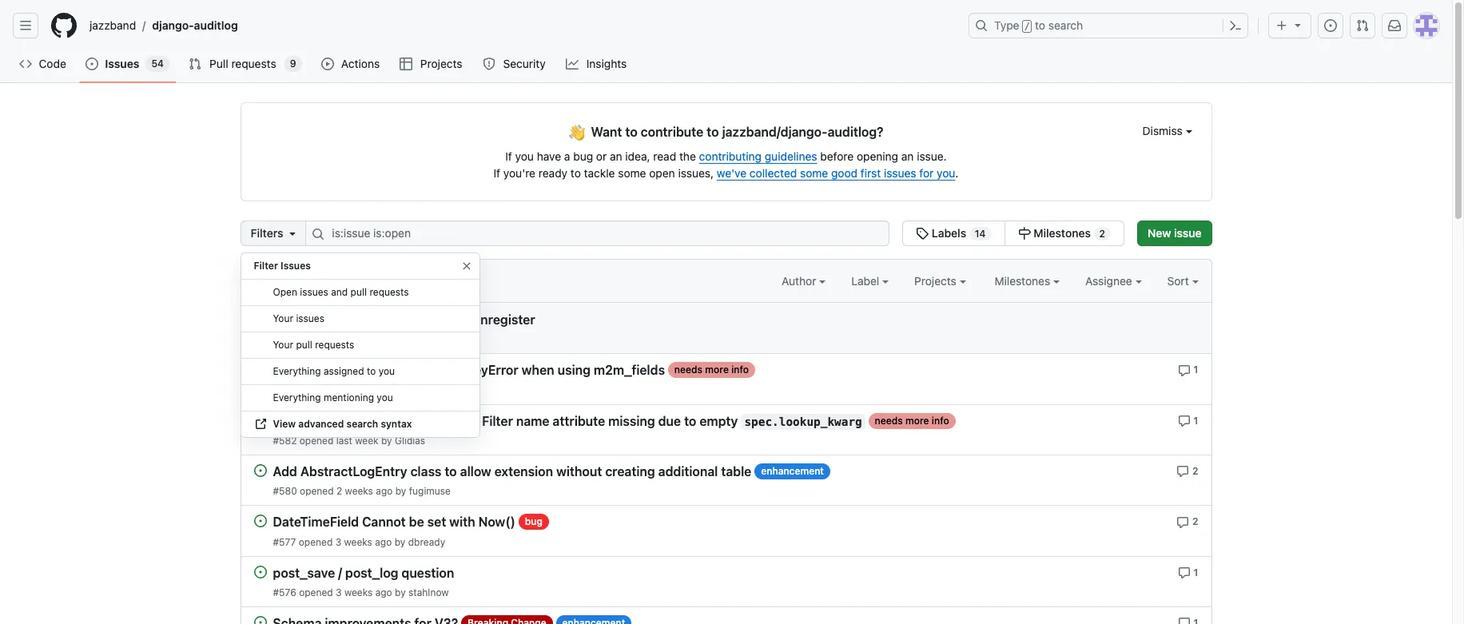 Task type: locate. For each thing, give the bounding box(es) containing it.
0 horizontal spatial 54
[[151, 58, 164, 70]]

open issue image left add
[[254, 464, 267, 477]]

1 vertical spatial 2 link
[[1177, 514, 1198, 529]]

weeks down post_save / post_log question link
[[344, 587, 373, 599]]

weeks for cannot
[[344, 536, 372, 548]]

to
[[1035, 18, 1045, 32], [625, 125, 638, 139], [707, 125, 719, 139], [571, 166, 581, 180], [367, 365, 376, 377], [684, 414, 696, 428], [445, 465, 457, 479]]

to right class
[[445, 465, 457, 479]]

with right "set"
[[449, 515, 475, 530]]

last down view advanced search syntax
[[336, 435, 352, 447]]

/ right type
[[1024, 21, 1030, 32]]

Search all issues text field
[[306, 221, 890, 246]]

an left the issue.
[[901, 149, 914, 163]]

opened inside the dynamic cross-instance register/unregister #586             opened 4 days ago
[[300, 334, 334, 346]]

check image
[[330, 275, 343, 288]]

1 vertical spatial filter
[[482, 414, 513, 428]]

1 for needs more info
[[1194, 364, 1198, 376]]

filter up issue opened image
[[254, 260, 278, 272]]

54 down the filter issues
[[273, 274, 287, 288]]

2 vertical spatial weeks
[[344, 587, 373, 599]]

you
[[515, 149, 534, 163], [937, 166, 955, 180], [379, 365, 395, 377], [377, 392, 393, 404]]

1 1 from the top
[[1194, 364, 1198, 376]]

logentry.changes_str fails with keyerror when using m2m_fields link
[[273, 363, 665, 378]]

0 vertical spatial filter
[[254, 260, 278, 272]]

opened down post_save
[[299, 587, 333, 599]]

milestones 2
[[1031, 226, 1105, 240]]

2 some from the left
[[800, 166, 828, 180]]

open issue element for [possible inconsistency?] [admin] filter name attribute missing due to empty
[[254, 413, 267, 427]]

issues
[[884, 166, 916, 180], [300, 286, 328, 298], [296, 313, 324, 324]]

issues inside if you have a bug or an idea, read the contributing guidelines before opening an issue. if you're ready to tackle some open issues, we've collected some good first issues for you .
[[884, 166, 916, 180]]

2 open issue image from the top
[[254, 566, 267, 578]]

1 horizontal spatial pull
[[351, 286, 367, 298]]

1 horizontal spatial search
[[1048, 18, 1083, 32]]

open issue image
[[254, 313, 267, 325], [254, 414, 267, 427], [254, 464, 267, 477]]

type / to search
[[994, 18, 1083, 32]]

2 last from the top
[[336, 435, 352, 447]]

0 horizontal spatial needs more info
[[674, 364, 749, 376]]

0 vertical spatial weeks
[[345, 485, 373, 497]]

by down syntax
[[381, 435, 392, 447]]

opened inside post_save / post_log question #576             opened 3 weeks ago by stahlnow
[[299, 587, 333, 599]]

week down inconsistency?]
[[355, 435, 378, 447]]

to right want
[[625, 125, 638, 139]]

2 everything from the top
[[273, 392, 321, 404]]

your pull requests
[[273, 339, 354, 351]]

issue opened image
[[254, 275, 267, 288]]

milestones inside issue element
[[1034, 226, 1091, 240]]

everything for everything assigned to you
[[273, 365, 321, 377]]

1 vertical spatial last
[[336, 435, 352, 447]]

code image
[[19, 58, 32, 70]]

open inside search box
[[273, 286, 297, 298]]

opened
[[300, 334, 334, 346], [300, 384, 334, 396], [300, 435, 334, 447], [300, 485, 334, 497], [299, 536, 333, 548], [299, 587, 333, 599]]

1 vertical spatial needs
[[875, 415, 903, 427]]

1 vertical spatial week
[[355, 435, 378, 447]]

labels
[[932, 226, 966, 240]]

weeks up post_save / post_log question link
[[344, 536, 372, 548]]

command palette image
[[1229, 19, 1242, 32]]

1 horizontal spatial if
[[505, 149, 512, 163]]

be
[[409, 515, 424, 530]]

you inside everything assigned to you link
[[379, 365, 395, 377]]

4 open issue element from the top
[[254, 514, 267, 528]]

0 vertical spatial bug
[[573, 149, 593, 163]]

Issues search field
[[306, 221, 890, 246]]

issue
[[1174, 226, 1202, 240]]

open issue image
[[254, 515, 267, 528], [254, 566, 267, 578], [254, 616, 267, 624]]

0 vertical spatial more
[[705, 364, 729, 376]]

issues for your issues
[[296, 313, 324, 324]]

datetimefield cannot be set with now() link
[[273, 515, 515, 530]]

issues inside open issues and pull requests link
[[300, 286, 328, 298]]

3
[[335, 536, 341, 548], [336, 587, 342, 599]]

requests up logentry.changes_str
[[315, 339, 354, 351]]

week for logentry.changes_str fails with keyerror when using m2m_fields
[[355, 384, 379, 396]]

to right due
[[684, 414, 696, 428]]

needs
[[674, 364, 703, 376], [875, 415, 903, 427]]

your pull requests link
[[241, 332, 479, 359]]

1 vertical spatial weeks
[[344, 536, 372, 548]]

list
[[83, 13, 959, 38]]

2 open issue element from the top
[[254, 413, 267, 427]]

last down assigned
[[336, 384, 353, 396]]

open issue image for datetimefield cannot be set with now()
[[254, 515, 267, 528]]

with
[[437, 363, 463, 378], [449, 515, 475, 530]]

you up inconsistency?]
[[377, 392, 393, 404]]

add abstractlogentry class to allow extension without creating additional table link
[[273, 465, 752, 479]]

ago inside post_save / post_log question #576             opened 3 weeks ago by stahlnow
[[375, 587, 392, 599]]

info
[[731, 364, 749, 376], [932, 415, 949, 427]]

1 horizontal spatial needs more info
[[875, 415, 949, 427]]

0 vertical spatial comment image
[[1178, 415, 1191, 428]]

list containing jazzband
[[83, 13, 959, 38]]

opened for add abstractlogentry class to allow extension without creating additional table
[[300, 485, 334, 497]]

1 vertical spatial search
[[346, 418, 378, 430]]

2 horizontal spatial /
[[1024, 21, 1030, 32]]

1 last from the top
[[336, 384, 353, 396]]

week down assigned
[[355, 384, 379, 396]]

1 horizontal spatial bug
[[573, 149, 593, 163]]

1 horizontal spatial filter
[[482, 414, 513, 428]]

2 inside the milestones 2
[[1099, 228, 1105, 240]]

0 horizontal spatial an
[[610, 149, 622, 163]]

1 horizontal spatial projects
[[914, 274, 960, 288]]

1 week from the top
[[355, 384, 379, 396]]

last for [possible inconsistency?] [admin] filter name attribute missing due to empty
[[336, 435, 352, 447]]

by
[[381, 384, 392, 396], [381, 435, 392, 447], [395, 485, 406, 497], [395, 536, 405, 548], [395, 587, 406, 599]]

1 horizontal spatial /
[[338, 566, 342, 580]]

0 horizontal spatial if
[[494, 166, 500, 180]]

comment image for [possible inconsistency?] [admin] filter name attribute missing due to empty
[[1178, 415, 1191, 428]]

1 vertical spatial comment image
[[1177, 465, 1189, 478]]

1 horizontal spatial git pull request image
[[1356, 19, 1369, 32]]

2 vertical spatial 1
[[1194, 566, 1198, 578]]

weeks
[[345, 485, 373, 497], [344, 536, 372, 548], [344, 587, 373, 599]]

54 open link
[[254, 273, 319, 289]]

you inside the everything mentioning you link
[[377, 392, 393, 404]]

1 open issue image from the top
[[254, 313, 267, 325]]

filter issues
[[254, 260, 311, 272]]

1 your from the top
[[273, 313, 293, 324]]

issues down the jazzband link
[[105, 57, 139, 70]]

opened up datetimefield
[[300, 485, 334, 497]]

everything
[[273, 365, 321, 377], [273, 392, 321, 404]]

issues for open issues and pull requests
[[300, 286, 328, 298]]

issues inside search box
[[281, 260, 311, 272]]

0 vertical spatial with
[[437, 363, 463, 378]]

issues left check "image"
[[300, 286, 328, 298]]

1 vertical spatial issues
[[300, 286, 328, 298]]

1 vertical spatial comment image
[[1177, 516, 1189, 529]]

0 vertical spatial git pull request image
[[1356, 19, 1369, 32]]

issues inside your issues link
[[296, 313, 324, 324]]

advanced
[[298, 418, 344, 430]]

0 vertical spatial last
[[336, 384, 353, 396]]

ago down "cannot"
[[375, 536, 392, 548]]

1 1 link from the top
[[1178, 362, 1198, 377]]

homepage image
[[51, 13, 77, 38]]

last
[[336, 384, 353, 396], [336, 435, 352, 447]]

1 vertical spatial issue opened image
[[86, 58, 99, 70]]

bug right now()
[[525, 516, 543, 528]]

if
[[505, 149, 512, 163], [494, 166, 500, 180]]

opened for [possible inconsistency?] [admin] filter name attribute missing due to empty
[[300, 435, 334, 447]]

table
[[721, 465, 752, 479]]

issues left for
[[884, 166, 916, 180]]

django-auditlog link
[[146, 13, 244, 38]]

1 vertical spatial 1 link
[[1178, 413, 1198, 428]]

some down idea,
[[618, 166, 646, 180]]

2 vertical spatial open issue image
[[254, 616, 267, 624]]

1 vertical spatial with
[[449, 515, 475, 530]]

2 link for datetimefield cannot be set with now()
[[1177, 514, 1198, 529]]

1 vertical spatial info
[[932, 415, 949, 427]]

3 inside post_save / post_log question #576             opened 3 weeks ago by stahlnow
[[336, 587, 342, 599]]

2 link
[[1177, 464, 1198, 478], [1177, 514, 1198, 529]]

filters
[[251, 226, 283, 240]]

dynamic
[[273, 313, 326, 327]]

with up perez-
[[437, 363, 463, 378]]

issue opened image right code
[[86, 58, 99, 70]]

ago up "cannot"
[[376, 485, 393, 497]]

open issue element
[[254, 312, 267, 325], [254, 413, 267, 427], [254, 464, 267, 477], [254, 514, 267, 528], [254, 565, 267, 578], [254, 615, 267, 624]]

attribute
[[553, 414, 605, 428]]

0 horizontal spatial some
[[618, 166, 646, 180]]

/ inside 'type / to search'
[[1024, 21, 1030, 32]]

issues up 54 open
[[281, 260, 311, 272]]

1 horizontal spatial issue opened image
[[1324, 19, 1337, 32]]

0 vertical spatial 54
[[151, 58, 164, 70]]

new issue link
[[1137, 221, 1212, 246]]

0 vertical spatial everything
[[273, 365, 321, 377]]

days
[[345, 334, 366, 346]]

git pull request image
[[1356, 19, 1369, 32], [189, 58, 201, 70]]

new
[[1148, 226, 1171, 240]]

glidias
[[395, 435, 425, 447]]

issue opened image right triangle down icon
[[1324, 19, 1337, 32]]

1 horizontal spatial an
[[901, 149, 914, 163]]

2 week from the top
[[355, 435, 378, 447]]

play image
[[321, 58, 334, 70]]

using
[[558, 363, 591, 378]]

/ for type
[[1024, 21, 1030, 32]]

0 vertical spatial needs
[[674, 364, 703, 376]]

open issue element for add abstractlogentry class to allow extension without creating additional table
[[254, 464, 267, 477]]

filter left name
[[482, 414, 513, 428]]

0 vertical spatial 1 link
[[1178, 362, 1198, 377]]

3 down post_save / post_log question link
[[336, 587, 342, 599]]

0 horizontal spatial git pull request image
[[189, 58, 201, 70]]

3 down datetimefield
[[335, 536, 341, 548]]

1 vertical spatial open issue image
[[254, 414, 267, 427]]

1 vertical spatial pull
[[296, 339, 312, 351]]

by left moises-
[[381, 384, 392, 396]]

open issue image left view
[[254, 414, 267, 427]]

class
[[410, 465, 441, 479]]

insights link
[[560, 52, 635, 76]]

search up the #582             opened last week by glidias
[[346, 418, 378, 430]]

glidias link
[[395, 435, 425, 447]]

everything assigned to you
[[273, 365, 395, 377]]

/ for jazzband
[[142, 19, 146, 32]]

closed
[[371, 274, 407, 288]]

needs more info link for [possible inconsistency?] [admin] filter name attribute missing due to empty
[[868, 413, 956, 429]]

projects right table icon on the top left of page
[[420, 57, 462, 70]]

info for [possible inconsistency?] [admin] filter name attribute missing due to empty
[[932, 415, 949, 427]]

an right or
[[610, 149, 622, 163]]

comment image inside the 2 link
[[1177, 516, 1189, 529]]

opened left 4
[[300, 334, 334, 346]]

1 vertical spatial everything
[[273, 392, 321, 404]]

/ left "post_log"
[[338, 566, 342, 580]]

open issue image for post_save / post_log question
[[254, 566, 267, 578]]

requests right pull
[[231, 57, 276, 70]]

filter
[[254, 260, 278, 272], [482, 414, 513, 428]]

1 link for needs more info
[[1178, 362, 1198, 377]]

0 horizontal spatial requests
[[231, 57, 276, 70]]

comment image for 1
[[1178, 364, 1191, 377]]

1 everything from the top
[[273, 365, 321, 377]]

0 vertical spatial open issue image
[[254, 313, 267, 325]]

git pull request image left pull
[[189, 58, 201, 70]]

more for [possible inconsistency?] [admin] filter name attribute missing due to empty
[[906, 415, 929, 427]]

2 vertical spatial issues
[[296, 313, 324, 324]]

milestones right milestone image
[[1034, 226, 1091, 240]]

0 vertical spatial issues
[[884, 166, 916, 180]]

missing
[[608, 414, 655, 428]]

2 vertical spatial requests
[[315, 339, 354, 351]]

contribute
[[641, 125, 704, 139]]

1 vertical spatial milestones
[[995, 274, 1053, 288]]

1 horizontal spatial needs
[[875, 415, 903, 427]]

1 an from the left
[[610, 149, 622, 163]]

0 horizontal spatial needs more info link
[[668, 362, 755, 378]]

needs more info for logentry.changes_str fails with keyerror when using m2m_fields
[[674, 364, 749, 376]]

0 vertical spatial comment image
[[1178, 364, 1191, 377]]

0 horizontal spatial /
[[142, 19, 146, 32]]

open issue image for dynamic cross-instance register/unregister
[[254, 313, 267, 325]]

opened down datetimefield
[[299, 536, 333, 548]]

needs for logentry.changes_str fails with keyerror when using m2m_fields
[[674, 364, 703, 376]]

0 vertical spatial issue opened image
[[1324, 19, 1337, 32]]

opening
[[857, 149, 898, 163]]

your down dynamic on the left bottom of the page
[[273, 339, 293, 351]]

[possible
[[273, 414, 329, 428]]

stahlnow link
[[408, 587, 449, 599]]

open issue image down issue opened image
[[254, 313, 267, 325]]

if up you're
[[505, 149, 512, 163]]

milestones for milestones
[[995, 274, 1053, 288]]

plus image
[[1276, 19, 1288, 32]]

fugimuse
[[409, 485, 451, 497]]

open
[[649, 166, 675, 180]]

milestones inside popup button
[[995, 274, 1053, 288]]

2 1 link from the top
[[1178, 413, 1198, 428]]

1 open issue image from the top
[[254, 515, 267, 528]]

syntax
[[381, 418, 412, 430]]

2 2 link from the top
[[1177, 514, 1198, 529]]

0 vertical spatial your
[[273, 313, 293, 324]]

search right type
[[1048, 18, 1083, 32]]

/ inside post_save / post_log question #576             opened 3 weeks ago by stahlnow
[[338, 566, 342, 580]]

post_save
[[273, 566, 335, 580]]

1 horizontal spatial issues
[[281, 260, 311, 272]]

comment image
[[1178, 415, 1191, 428], [1177, 516, 1189, 529], [1178, 567, 1191, 579]]

3 open issue image from the top
[[254, 616, 267, 624]]

to right the ready
[[571, 166, 581, 180]]

bug right a
[[573, 149, 593, 163]]

0 horizontal spatial info
[[731, 364, 749, 376]]

/ for post_save
[[338, 566, 342, 580]]

2 vertical spatial comment image
[[1178, 617, 1191, 624]]

open issue element for datetimefield cannot be set with now()
[[254, 514, 267, 528]]

0 horizontal spatial bug
[[525, 516, 543, 528]]

#580             opened 2 weeks ago by fugimuse
[[273, 485, 451, 497]]

0 vertical spatial 2 link
[[1177, 464, 1198, 478]]

54 down jazzband / django-auditlog
[[151, 58, 164, 70]]

0 vertical spatial needs more info
[[674, 364, 749, 376]]

issues up your pull requests
[[296, 313, 324, 324]]

3 open issue image from the top
[[254, 464, 267, 477]]

2 vertical spatial open issue image
[[254, 464, 267, 477]]

milestones down milestone image
[[995, 274, 1053, 288]]

everything up [possible
[[273, 392, 321, 404]]

1 horizontal spatial 54
[[273, 274, 287, 288]]

0 vertical spatial info
[[731, 364, 749, 376]]

type
[[994, 18, 1019, 32]]

1 vertical spatial projects
[[914, 274, 960, 288]]

your issues
[[273, 313, 324, 324]]

2 horizontal spatial requests
[[370, 286, 409, 298]]

0 vertical spatial milestones
[[1034, 226, 1091, 240]]

labels 14
[[929, 226, 986, 240]]

tfs
[[461, 384, 472, 396]]

.
[[955, 166, 959, 180]]

you right for
[[937, 166, 955, 180]]

opened down advanced
[[300, 435, 334, 447]]

/ inside jazzband / django-auditlog
[[142, 19, 146, 32]]

1 vertical spatial 54
[[273, 274, 287, 288]]

milestones
[[1034, 226, 1091, 240], [995, 274, 1053, 288]]

empty
[[700, 414, 738, 428]]

3 1 link from the top
[[1178, 565, 1198, 579]]

search image
[[312, 228, 325, 241]]

opened for datetimefield cannot be set with now()
[[299, 536, 333, 548]]

2 your from the top
[[273, 339, 293, 351]]

code link
[[13, 52, 73, 76]]

1 vertical spatial 3
[[336, 587, 342, 599]]

comment image
[[1178, 364, 1191, 377], [1177, 465, 1189, 478], [1178, 617, 1191, 624]]

git pull request image left the notifications icon
[[1356, 19, 1369, 32]]

1 horizontal spatial more
[[906, 415, 929, 427]]

comment image inside the 2 link
[[1177, 465, 1189, 478]]

#582             opened last week by glidias
[[273, 435, 425, 447]]

0 vertical spatial open issue image
[[254, 515, 267, 528]]

1
[[1194, 364, 1198, 376], [1194, 415, 1198, 427], [1194, 566, 1198, 578]]

issue opened image
[[1324, 19, 1337, 32], [86, 58, 99, 70]]

by left fugimuse
[[395, 485, 406, 497]]

#576
[[273, 587, 296, 599]]

open issue image for [possible inconsistency?] [admin] filter name attribute missing due to empty
[[254, 414, 267, 427]]

0 vertical spatial projects
[[420, 57, 462, 70]]

2 1 from the top
[[1194, 415, 1198, 427]]

2 vertical spatial 1 link
[[1178, 565, 1198, 579]]

requests up instance on the left of page
[[370, 286, 409, 298]]

pull down dynamic on the left bottom of the page
[[296, 339, 312, 351]]

2 open issue image from the top
[[254, 414, 267, 427]]

you up #585             opened last week by moises-perez-tfs
[[379, 365, 395, 377]]

more
[[705, 364, 729, 376], [906, 415, 929, 427]]

ago down "post_log"
[[375, 587, 392, 599]]

1 vertical spatial git pull request image
[[189, 58, 201, 70]]

projects down labels
[[914, 274, 960, 288]]

1 vertical spatial if
[[494, 166, 500, 180]]

None search field
[[240, 221, 1125, 451]]

1 horizontal spatial needs more info link
[[868, 413, 956, 429]]

1 vertical spatial your
[[273, 339, 293, 351]]

your up #586
[[273, 313, 293, 324]]

some down before
[[800, 166, 828, 180]]

graph image
[[566, 58, 579, 70]]

django-
[[152, 18, 194, 32]]

1 vertical spatial open issue image
[[254, 566, 267, 578]]

search
[[1048, 18, 1083, 32], [346, 418, 378, 430]]

everything up #585
[[273, 365, 321, 377]]

1 2 link from the top
[[1177, 464, 1198, 478]]

1 horizontal spatial some
[[800, 166, 828, 180]]

datetimefield
[[273, 515, 359, 530]]

2 an from the left
[[901, 149, 914, 163]]

0 horizontal spatial more
[[705, 364, 729, 376]]

dynamic cross-instance register/unregister link
[[273, 313, 535, 327]]

if left you're
[[494, 166, 500, 180]]

#585
[[273, 384, 297, 396]]

3 open issue element from the top
[[254, 464, 267, 477]]

5 open issue element from the top
[[254, 565, 267, 578]]

opened down everything assigned to you
[[300, 384, 334, 396]]

weeks down abstractlogentry
[[345, 485, 373, 497]]

your for your issues
[[273, 313, 293, 324]]

pull right and
[[351, 286, 367, 298]]

ago right days
[[369, 334, 386, 346]]

issue.
[[917, 149, 947, 163]]

triangle down image
[[286, 227, 299, 240]]

to up #585             opened last week by moises-perez-tfs
[[367, 365, 376, 377]]

1 vertical spatial more
[[906, 415, 929, 427]]

1 open issue element from the top
[[254, 312, 267, 325]]

0 vertical spatial needs more info link
[[668, 362, 755, 378]]

0 horizontal spatial filter
[[254, 260, 278, 272]]

1 link for logentry.changes_str fails with keyerror when using m2m_fields
[[1178, 413, 1198, 428]]

4
[[337, 334, 343, 346]]

tackle
[[584, 166, 615, 180]]

by left 'stahlnow'
[[395, 587, 406, 599]]

/ left django-
[[142, 19, 146, 32]]



Task type: vqa. For each thing, say whether or not it's contained in the screenshot.
the
yes



Task type: describe. For each thing, give the bounding box(es) containing it.
view advanced search syntax link
[[241, 412, 479, 438]]

issue element
[[902, 221, 1125, 246]]

label
[[851, 274, 882, 288]]

perez-
[[431, 384, 461, 396]]

your for your pull requests
[[273, 339, 293, 351]]

1 for logentry.changes_str fails with keyerror when using m2m_fields
[[1194, 415, 1198, 427]]

2 link for add abstractlogentry class to allow extension without creating additional table
[[1177, 464, 1198, 478]]

m2m_fields
[[594, 363, 665, 378]]

close menu image
[[460, 260, 473, 273]]

54 for 54 open
[[273, 274, 287, 288]]

open issue element for dynamic cross-instance register/unregister
[[254, 312, 267, 325]]

your issues link
[[241, 306, 479, 332]]

info for logentry.changes_str fails with keyerror when using m2m_fields
[[731, 364, 749, 376]]

you up you're
[[515, 149, 534, 163]]

fugimuse link
[[409, 485, 451, 497]]

open issues and pull requests link
[[241, 280, 479, 306]]

week for [possible inconsistency?] [admin] filter name attribute missing due to empty
[[355, 435, 378, 447]]

54 for 54
[[151, 58, 164, 70]]

instance
[[368, 313, 419, 327]]

moises-perez-tfs link
[[395, 384, 472, 396]]

have
[[537, 149, 561, 163]]

1 vertical spatial requests
[[370, 286, 409, 298]]

0 vertical spatial requests
[[231, 57, 276, 70]]

collected
[[750, 166, 797, 180]]

to right type
[[1035, 18, 1045, 32]]

extension
[[494, 465, 553, 479]]

#586
[[273, 334, 297, 346]]

add abstractlogentry class to allow extension without creating additional table
[[273, 465, 752, 479]]

view advanced search syntax
[[273, 418, 412, 430]]

#585             opened last week by moises-perez-tfs
[[273, 384, 472, 396]]

git pull request image for the left issue opened icon
[[189, 58, 201, 70]]

sort button
[[1167, 273, 1198, 289]]

needs for [possible inconsistency?] [admin] filter name attribute missing due to empty
[[875, 415, 903, 427]]

git pull request image for issue opened icon to the top
[[1356, 19, 1369, 32]]

when
[[522, 363, 554, 378]]

security link
[[476, 52, 553, 76]]

2 vertical spatial comment image
[[1178, 567, 1191, 579]]

opened for logentry.changes_str fails with keyerror when using m2m_fields
[[300, 384, 334, 396]]

moises-
[[395, 384, 431, 396]]

first
[[861, 166, 881, 180]]

shield image
[[483, 58, 496, 70]]

notifications image
[[1388, 19, 1401, 32]]

set
[[427, 515, 446, 530]]

milestones button
[[995, 273, 1060, 289]]

datetimefield cannot be set with now()
[[273, 515, 515, 530]]

bug inside if you have a bug or an idea, read the contributing guidelines before opening an issue. if you're ready to tackle some open issues, we've collected some good first issues for you .
[[573, 149, 593, 163]]

security
[[503, 57, 546, 70]]

comment image for 2
[[1177, 465, 1189, 478]]

jazzband
[[90, 18, 136, 32]]

milestones for milestones 2
[[1034, 226, 1091, 240]]

actions
[[341, 57, 380, 70]]

everything mentioning you link
[[241, 385, 479, 412]]

0 vertical spatial 3
[[335, 536, 341, 548]]

issues,
[[678, 166, 714, 180]]

open issue image for add abstractlogentry class to allow extension without creating additional table
[[254, 464, 267, 477]]

[possible inconsistency?] [admin] filter name attribute missing due to empty spec.lookup_kwarg
[[273, 414, 862, 428]]

👋
[[569, 122, 585, 142]]

0 horizontal spatial issues
[[105, 57, 139, 70]]

we've
[[717, 166, 747, 180]]

pull requests
[[210, 57, 276, 70]]

weeks inside post_save / post_log question #576             opened 3 weeks ago by stahlnow
[[344, 587, 373, 599]]

new issue
[[1148, 226, 1202, 240]]

jazzband/django-
[[722, 125, 828, 139]]

idea,
[[625, 149, 650, 163]]

dynamic cross-instance register/unregister #586             opened 4 days ago
[[273, 313, 535, 346]]

question
[[402, 566, 454, 580]]

0 horizontal spatial issue opened image
[[86, 58, 99, 70]]

#577             opened 3 weeks ago by dbready
[[273, 536, 445, 548]]

everything for everything mentioning you
[[273, 392, 321, 404]]

jazzband link
[[83, 13, 142, 38]]

add
[[273, 465, 297, 479]]

search inside search box
[[346, 418, 378, 430]]

additional
[[658, 465, 718, 479]]

0 horizontal spatial projects
[[420, 57, 462, 70]]

keyerror
[[466, 363, 519, 378]]

to up contributing
[[707, 125, 719, 139]]

projects link
[[394, 52, 470, 76]]

open issue element for post_save / post_log question
[[254, 565, 267, 578]]

a
[[564, 149, 570, 163]]

0 vertical spatial search
[[1048, 18, 1083, 32]]

dismiss button
[[1143, 122, 1192, 139]]

spec.lookup_kwarg
[[744, 416, 862, 428]]

pull
[[210, 57, 228, 70]]

milestone image
[[1018, 227, 1031, 240]]

author button
[[782, 273, 826, 289]]

last for logentry.changes_str fails with keyerror when using m2m_fields
[[336, 384, 353, 396]]

ago inside the dynamic cross-instance register/unregister #586             opened 4 days ago
[[369, 334, 386, 346]]

and
[[331, 286, 348, 298]]

to inside everything assigned to you link
[[367, 365, 376, 377]]

inconsistency?]
[[332, 414, 427, 428]]

needs more info for [possible inconsistency?] [admin] filter name attribute missing due to empty
[[875, 415, 949, 427]]

post_log
[[345, 566, 398, 580]]

we've collected some good first issues for you link
[[717, 166, 955, 180]]

enhancement
[[761, 465, 824, 477]]

logentry.changes_str
[[273, 363, 406, 378]]

contributing
[[699, 149, 762, 163]]

tag image
[[916, 227, 929, 240]]

want
[[591, 125, 622, 139]]

assigned
[[324, 365, 364, 377]]

0 vertical spatial pull
[[351, 286, 367, 298]]

1 vertical spatial bug
[[525, 516, 543, 528]]

6 open issue element from the top
[[254, 615, 267, 624]]

comment image for datetimefield cannot be set with now()
[[1177, 516, 1189, 529]]

creating
[[605, 465, 655, 479]]

view
[[273, 418, 296, 430]]

dbready
[[408, 536, 445, 548]]

weeks for abstractlogentry
[[345, 485, 373, 497]]

allow
[[460, 465, 491, 479]]

guidelines
[[765, 149, 817, 163]]

everything assigned to you link
[[241, 359, 479, 385]]

needs more info link for logentry.changes_str fails with keyerror when using m2m_fields
[[668, 362, 755, 378]]

more for logentry.changes_str fails with keyerror when using m2m_fields
[[705, 364, 729, 376]]

logentry.changes_str fails with keyerror when using m2m_fields
[[273, 363, 665, 378]]

195
[[349, 274, 368, 288]]

link external image
[[254, 418, 267, 431]]

filters button
[[240, 221, 306, 246]]

none search field containing filters
[[240, 221, 1125, 451]]

195 closed link
[[330, 273, 407, 289]]

everything mentioning you
[[273, 392, 393, 404]]

post_save / post_log question #576             opened 3 weeks ago by stahlnow
[[273, 566, 454, 599]]

assignee
[[1085, 274, 1135, 288]]

now()
[[478, 515, 515, 530]]

by inside post_save / post_log question #576             opened 3 weeks ago by stahlnow
[[395, 587, 406, 599]]

auditlog?
[[828, 125, 884, 139]]

14
[[975, 228, 986, 240]]

dbready link
[[408, 536, 445, 548]]

projects inside popup button
[[914, 274, 960, 288]]

3 1 from the top
[[1194, 566, 1198, 578]]

by down datetimefield cannot be set with now()
[[395, 536, 405, 548]]

table image
[[400, 58, 413, 70]]

0 horizontal spatial pull
[[296, 339, 312, 351]]

name
[[516, 414, 550, 428]]

auditlog
[[194, 18, 238, 32]]

or
[[596, 149, 607, 163]]

1 some from the left
[[618, 166, 646, 180]]

triangle down image
[[1292, 18, 1304, 31]]

1 horizontal spatial requests
[[315, 339, 354, 351]]

filter inside search box
[[254, 260, 278, 272]]

code
[[39, 57, 66, 70]]

to inside if you have a bug or an idea, read the contributing guidelines before opening an issue. if you're ready to tackle some open issues, we've collected some good first issues for you .
[[571, 166, 581, 180]]

assignee button
[[1085, 273, 1142, 289]]



